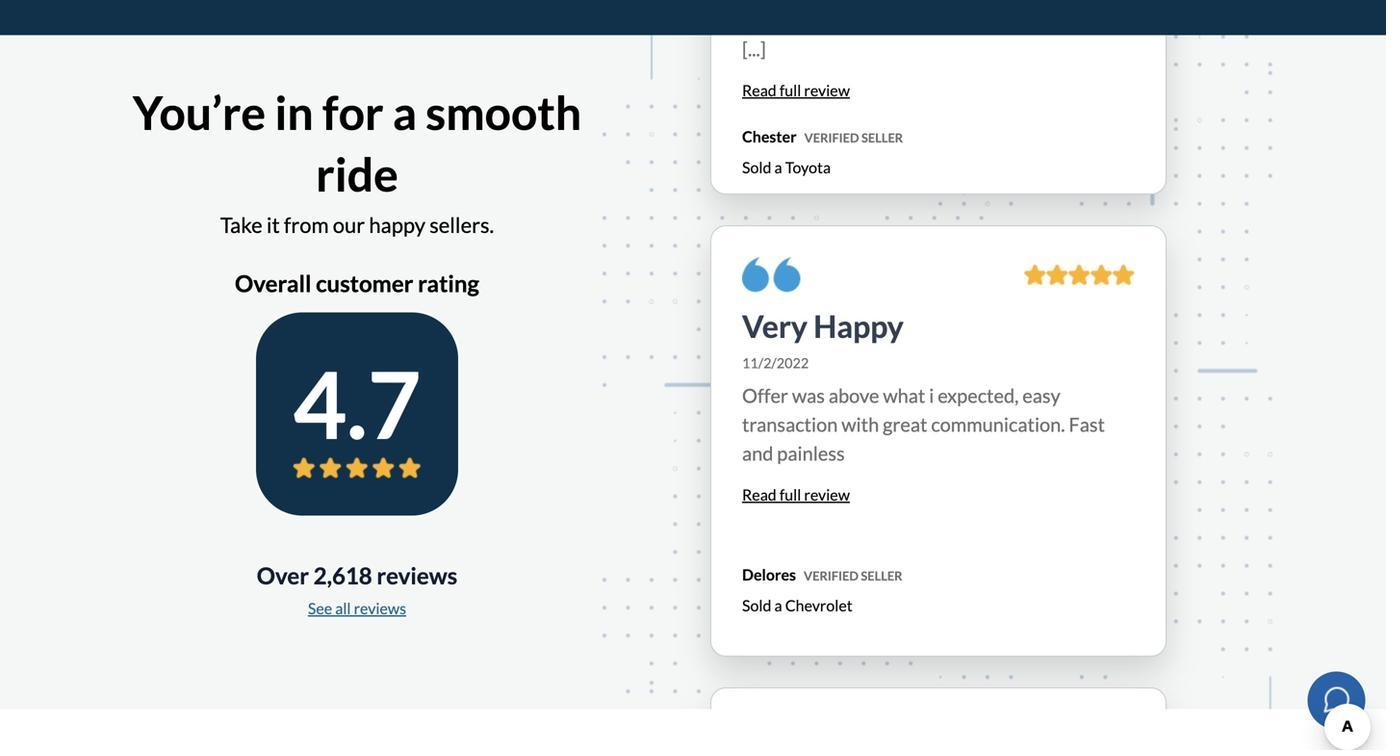 Task type: describe. For each thing, give the bounding box(es) containing it.
3 5.0 stars image from the left
[[1091, 264, 1113, 285]]

sold for sold a chevrolet
[[743, 596, 772, 615]]

customer
[[316, 270, 414, 297]]

what
[[884, 384, 926, 407]]

transaction
[[743, 413, 838, 436]]

sold a chevrolet
[[743, 596, 853, 615]]

1 review from the top
[[805, 81, 850, 100]]

1 5.0 stars image from the left
[[1047, 264, 1069, 285]]

it
[[267, 212, 280, 237]]

overall
[[235, 270, 312, 297]]

2 read full review link from the top
[[743, 485, 850, 504]]

4.7
[[293, 348, 421, 459]]

2 full from the top
[[780, 485, 802, 504]]

expected,
[[938, 384, 1019, 407]]

overall customer rating
[[235, 270, 480, 297]]

take it from our happy sellers.
[[220, 212, 494, 237]]

you're
[[133, 84, 266, 140]]

delores
[[743, 565, 797, 584]]

delores verified seller
[[743, 565, 903, 584]]

happy
[[369, 212, 426, 237]]

1 full from the top
[[780, 81, 802, 100]]

offer
[[743, 384, 789, 407]]

sold a toyota
[[743, 158, 831, 177]]

quote image
[[743, 257, 801, 293]]

a for chester
[[775, 158, 783, 177]]

see
[[308, 599, 332, 618]]

verified for toyota
[[805, 130, 860, 145]]

a for delores
[[775, 596, 783, 615]]

happy
[[814, 308, 904, 345]]

2 read from the top
[[743, 485, 777, 504]]

all
[[335, 599, 351, 618]]

1 5.0 stars image from the left
[[1025, 264, 1047, 285]]

reviews for see all reviews
[[354, 599, 407, 618]]

1 4.7 stars image from the left
[[320, 458, 342, 479]]

1 read full review link from the top
[[743, 81, 850, 100]]

over 2,618 reviews
[[257, 562, 458, 589]]

for
[[323, 84, 384, 140]]

smooth
[[426, 84, 582, 140]]

was
[[793, 384, 825, 407]]

with
[[842, 413, 880, 436]]

reviews for over 2,618 reviews
[[377, 562, 458, 589]]

ride
[[316, 146, 399, 201]]

1 4.7 stars image from the left
[[293, 458, 315, 479]]

our
[[333, 212, 365, 237]]

very
[[743, 308, 808, 345]]

take
[[220, 212, 263, 237]]



Task type: vqa. For each thing, say whether or not it's contained in the screenshot.
See
yes



Task type: locate. For each thing, give the bounding box(es) containing it.
0 vertical spatial full
[[780, 81, 802, 100]]

verified up chevrolet
[[804, 569, 859, 583]]

toyota
[[786, 158, 831, 177]]

1 verified from the top
[[805, 130, 860, 145]]

0 vertical spatial reviews
[[377, 562, 458, 589]]

very happy
[[743, 308, 904, 345]]

0 vertical spatial verified
[[805, 130, 860, 145]]

11/2/2022
[[743, 355, 809, 371]]

easy
[[1023, 384, 1061, 407]]

read down and
[[743, 485, 777, 504]]

verified inside chester verified seller
[[805, 130, 860, 145]]

i
[[930, 384, 935, 407]]

1 vertical spatial read full review link
[[743, 485, 850, 504]]

sold down delores
[[743, 596, 772, 615]]

2 horizontal spatial 4.7 stars image
[[399, 458, 421, 479]]

a down delores
[[775, 596, 783, 615]]

1 vertical spatial read full review
[[743, 485, 850, 504]]

1 vertical spatial reviews
[[354, 599, 407, 618]]

full up chester
[[780, 81, 802, 100]]

4.7 stars image
[[293, 458, 315, 479], [346, 458, 368, 479]]

seller inside chester verified seller
[[862, 130, 904, 145]]

above
[[829, 384, 880, 407]]

1 vertical spatial sold
[[743, 596, 772, 615]]

2 read full review from the top
[[743, 485, 850, 504]]

0 vertical spatial a
[[393, 84, 417, 140]]

2 5.0 stars image from the left
[[1113, 264, 1136, 285]]

1 read full review from the top
[[743, 81, 850, 100]]

sold down chester
[[743, 158, 772, 177]]

painless
[[778, 442, 845, 465]]

0 horizontal spatial 4.7 stars image
[[320, 458, 342, 479]]

read up chester
[[743, 81, 777, 100]]

2,618
[[314, 562, 372, 589]]

in
[[275, 84, 314, 140]]

sellers.
[[430, 212, 494, 237]]

read full review up chester verified seller
[[743, 81, 850, 100]]

review
[[805, 81, 850, 100], [805, 485, 850, 504]]

5.0 stars image
[[1047, 264, 1069, 285], [1069, 264, 1091, 285], [1091, 264, 1113, 285]]

chester verified seller
[[743, 127, 904, 146]]

verified up toyota
[[805, 130, 860, 145]]

from
[[284, 212, 329, 237]]

seller inside delores verified seller
[[861, 569, 903, 583]]

2 verified from the top
[[804, 569, 859, 583]]

seller
[[862, 130, 904, 145], [861, 569, 903, 583]]

read full review
[[743, 81, 850, 100], [743, 485, 850, 504]]

and
[[743, 442, 774, 465]]

2 review from the top
[[805, 485, 850, 504]]

great
[[883, 413, 928, 436]]

chevrolet
[[786, 596, 853, 615]]

1 horizontal spatial 5.0 stars image
[[1113, 264, 1136, 285]]

full
[[780, 81, 802, 100], [780, 485, 802, 504]]

read
[[743, 81, 777, 100], [743, 485, 777, 504]]

over
[[257, 562, 309, 589]]

full down painless
[[780, 485, 802, 504]]

1 vertical spatial read
[[743, 485, 777, 504]]

a right for
[[393, 84, 417, 140]]

verified inside delores verified seller
[[804, 569, 859, 583]]

0 horizontal spatial 4.7 stars image
[[293, 458, 315, 479]]

rating
[[418, 270, 480, 297]]

1 vertical spatial verified
[[804, 569, 859, 583]]

sold
[[743, 158, 772, 177], [743, 596, 772, 615]]

a inside you're in for a smooth ride
[[393, 84, 417, 140]]

1 vertical spatial seller
[[861, 569, 903, 583]]

1 read from the top
[[743, 81, 777, 100]]

2 vertical spatial a
[[775, 596, 783, 615]]

1 sold from the top
[[743, 158, 772, 177]]

reviews up see all reviews link
[[377, 562, 458, 589]]

0 vertical spatial sold
[[743, 158, 772, 177]]

read full review link
[[743, 81, 850, 100], [743, 485, 850, 504]]

offer was above what i expected, easy transaction with great communication. fast and painless
[[743, 384, 1106, 465]]

sold for sold a toyota
[[743, 158, 772, 177]]

a left toyota
[[775, 158, 783, 177]]

0 vertical spatial read full review
[[743, 81, 850, 100]]

2 4.7 stars image from the left
[[346, 458, 368, 479]]

chester
[[743, 127, 797, 146]]

verified for chevrolet
[[804, 569, 859, 583]]

5.0 stars image
[[1025, 264, 1047, 285], [1113, 264, 1136, 285]]

read full review link down painless
[[743, 485, 850, 504]]

read full review link up chester verified seller
[[743, 81, 850, 100]]

open chat window image
[[1322, 684, 1353, 715]]

seller for toyota
[[862, 130, 904, 145]]

0 vertical spatial seller
[[862, 130, 904, 145]]

review up chester verified seller
[[805, 81, 850, 100]]

see all reviews link
[[308, 599, 407, 618]]

2 5.0 stars image from the left
[[1069, 264, 1091, 285]]

communication.
[[932, 413, 1066, 436]]

read full review down painless
[[743, 485, 850, 504]]

reviews
[[377, 562, 458, 589], [354, 599, 407, 618]]

3 4.7 stars image from the left
[[399, 458, 421, 479]]

0 vertical spatial review
[[805, 81, 850, 100]]

1 vertical spatial full
[[780, 485, 802, 504]]

fast
[[1069, 413, 1106, 436]]

0 vertical spatial read
[[743, 81, 777, 100]]

1 horizontal spatial 4.7 stars image
[[373, 458, 395, 479]]

2 4.7 stars image from the left
[[373, 458, 395, 479]]

verified
[[805, 130, 860, 145], [804, 569, 859, 583]]

1 horizontal spatial 4.7 stars image
[[346, 458, 368, 479]]

review down painless
[[805, 485, 850, 504]]

a
[[393, 84, 417, 140], [775, 158, 783, 177], [775, 596, 783, 615]]

0 vertical spatial read full review link
[[743, 81, 850, 100]]

2 sold from the top
[[743, 596, 772, 615]]

0 horizontal spatial 5.0 stars image
[[1025, 264, 1047, 285]]

seller for chevrolet
[[861, 569, 903, 583]]

4.7 stars image
[[320, 458, 342, 479], [373, 458, 395, 479], [399, 458, 421, 479]]

see all reviews
[[308, 599, 407, 618]]

reviews right all
[[354, 599, 407, 618]]

you're in for a smooth ride
[[133, 84, 582, 201]]

1 vertical spatial a
[[775, 158, 783, 177]]

1 vertical spatial review
[[805, 485, 850, 504]]



